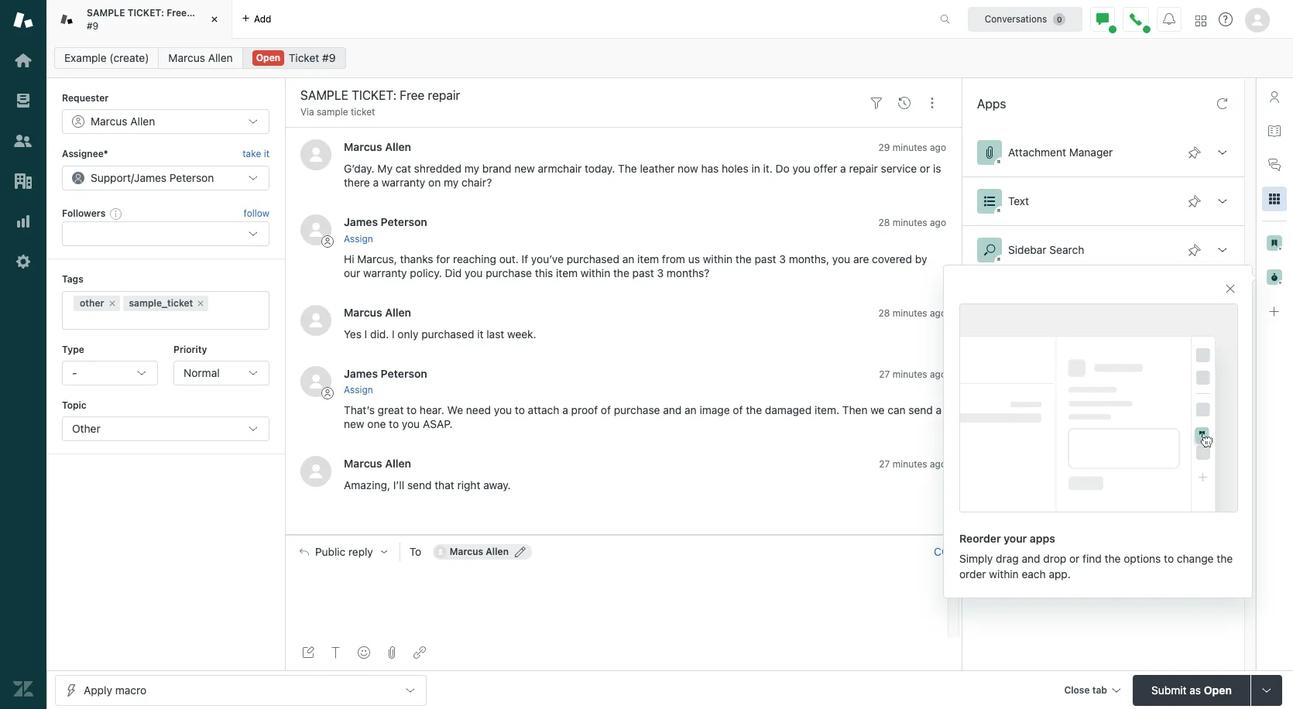 Task type: vqa. For each thing, say whether or not it's contained in the screenshot.
it to the top
yes



Task type: describe. For each thing, give the bounding box(es) containing it.
0 horizontal spatial purchased
[[422, 327, 474, 341]]

marcus for yes
[[344, 306, 382, 319]]

27 minutes ago text field
[[879, 368, 947, 380]]

marcus,
[[357, 252, 397, 265]]

tab containing sample ticket: free repair
[[46, 0, 232, 39]]

4 avatar image from the top
[[301, 366, 332, 397]]

need
[[466, 404, 491, 417]]

shredded
[[414, 162, 462, 175]]

marcus allen for yes
[[344, 306, 411, 319]]

marcus allen for amazing,
[[344, 457, 411, 470]]

great
[[378, 404, 404, 417]]

today.
[[585, 162, 615, 175]]

conversationlabel log
[[285, 127, 962, 535]]

months,
[[789, 252, 830, 265]]

and inside reorder your apps simply drag and drop or find the options to change the order within each app.
[[1022, 552, 1041, 566]]

27 minutes ago text field
[[879, 459, 947, 470]]

marcus.allen@example.com image
[[434, 546, 447, 558]]

reorder your apps simply drag and drop or find the options to change the order within each app.
[[960, 532, 1233, 581]]

new inside that's great to hear. we need you to attach a proof of purchase and an image of the damaged item. then we can send a new one to you asap.
[[344, 417, 365, 431]]

#9
[[87, 20, 99, 31]]

29 minutes ago
[[879, 142, 947, 154]]

take
[[243, 148, 261, 160]]

allen inside "secondary" element
[[208, 51, 233, 64]]

allen for g'day.
[[385, 141, 411, 154]]

g'day. my cat shredded my brand new armchair today. the leather now has holes in it. do you offer a repair service or is there a warranty on my chair?
[[344, 162, 942, 189]]

28 for yes i did. i only purchased it last week.
[[879, 307, 890, 319]]

change
[[1177, 552, 1214, 566]]

has
[[701, 162, 719, 175]]

secondary element
[[46, 43, 1294, 74]]

-
[[72, 366, 77, 380]]

us
[[688, 252, 700, 265]]

marcus allen link for yes
[[344, 306, 411, 319]]

attach
[[528, 404, 560, 417]]

drag
[[996, 552, 1019, 566]]

are
[[854, 252, 869, 265]]

to left hear.
[[407, 404, 417, 417]]

james for hi
[[344, 216, 378, 229]]

ago for by
[[930, 217, 947, 229]]

bookmarks image
[[1267, 235, 1283, 251]]

yes
[[344, 327, 362, 341]]

close image
[[207, 12, 222, 27]]

2 avatar image from the top
[[301, 215, 332, 246]]

from
[[662, 252, 686, 265]]

sample
[[317, 106, 348, 118]]

- button
[[62, 361, 158, 386]]

close image
[[1225, 283, 1237, 295]]

28 minutes ago text field
[[879, 307, 947, 319]]

app.
[[1049, 568, 1071, 581]]

an inside that's great to hear. we need you to attach a proof of purchase and an image of the damaged item. then we can send a new one to you asap.
[[685, 404, 697, 417]]

avatar image for g'day.
[[301, 140, 332, 171]]

peterson for to
[[381, 367, 427, 380]]

5 ago from the top
[[930, 459, 947, 470]]

apps
[[978, 97, 1007, 111]]

new inside g'day. my cat shredded my brand new armchair today. the leather now has holes in it. do you offer a repair service or is there a warranty on my chair?
[[515, 162, 535, 175]]

purchase inside that's great to hear. we need you to attach a proof of purchase and an image of the damaged item. then we can send a new one to you asap.
[[614, 404, 660, 417]]

0 horizontal spatial my
[[444, 176, 459, 189]]

29 minutes ago text field
[[879, 142, 947, 154]]

1 horizontal spatial item
[[638, 252, 659, 265]]

Subject field
[[297, 86, 860, 105]]

allen for amazing,
[[385, 457, 411, 470]]

reorder
[[960, 532, 1001, 545]]

months?
[[667, 266, 710, 279]]

away.
[[484, 479, 511, 492]]

marcus allen link down close image
[[158, 47, 243, 69]]

27 minutes ago for that's great to hear. we need you to attach a proof of purchase and an image of the damaged item. then we can send a new one to you asap.
[[879, 368, 947, 380]]

can
[[888, 404, 906, 417]]

organizations image
[[13, 171, 33, 191]]

or inside reorder your apps simply drag and drop or find the options to change the order within each app.
[[1070, 552, 1080, 566]]

type
[[62, 344, 84, 355]]

marcus allen right marcus.allen@example.com icon
[[450, 546, 509, 557]]

28 minutes ago for yes i did. i only purchased it last week.
[[879, 307, 947, 319]]

it.
[[764, 162, 773, 175]]

did.
[[370, 327, 389, 341]]

marcus for amazing,
[[344, 457, 382, 470]]

our
[[344, 266, 360, 279]]

repair inside g'day. my cat shredded my brand new armchair today. the leather now has holes in it. do you offer a repair service or is there a warranty on my chair?
[[849, 162, 878, 175]]

sample
[[87, 7, 125, 19]]

time tracking image
[[1267, 270, 1283, 285]]

format text image
[[330, 647, 342, 659]]

that
[[435, 479, 455, 492]]

marcus allen link for amazing,
[[344, 457, 411, 470]]

ticket:
[[128, 7, 164, 19]]

apps
[[1030, 532, 1056, 545]]

take it
[[243, 148, 270, 160]]

customer context image
[[1269, 91, 1281, 103]]

28 minutes ago for hi marcus, thanks for reaching out. if you've purchased an item from us within the past 3 months, you are covered by our warranty policy. did you purchase this item within the past 3 months?
[[879, 217, 947, 229]]

0 vertical spatial past
[[755, 252, 777, 265]]

each
[[1022, 568, 1046, 581]]

you down the 'great'
[[402, 417, 420, 431]]

insert emojis image
[[358, 647, 370, 659]]

we
[[871, 404, 885, 417]]

reporting image
[[13, 211, 33, 232]]

ago for we
[[930, 368, 947, 380]]

hear.
[[420, 404, 444, 417]]

james peterson link for marcus,
[[344, 216, 427, 229]]

simply
[[960, 552, 993, 566]]

follow button
[[244, 207, 270, 221]]

marcus allen for g'day.
[[344, 141, 411, 154]]

the left months?
[[614, 266, 630, 279]]

marcus inside "secondary" element
[[168, 51, 205, 64]]

2 of from the left
[[733, 404, 743, 417]]

normal button
[[174, 361, 270, 386]]

cc
[[934, 545, 950, 558]]

1 i from the left
[[365, 327, 367, 341]]

we
[[447, 404, 463, 417]]

edit user image
[[515, 547, 526, 557]]

a left the proof
[[563, 404, 568, 417]]

your
[[1004, 532, 1027, 545]]

27 for amazing, i'll send that right away.
[[879, 459, 890, 470]]

service
[[881, 162, 917, 175]]

zendesk image
[[13, 679, 33, 700]]

proof
[[571, 404, 598, 417]]

events image
[[899, 97, 911, 109]]

0 vertical spatial my
[[465, 162, 479, 175]]

27 for that's great to hear. we need you to attach a proof of purchase and an image of the damaged item. then we can send a new one to you asap.
[[879, 368, 890, 380]]

james peterson link for great
[[344, 367, 427, 380]]

the right "us"
[[736, 252, 752, 265]]

minutes for service
[[893, 142, 928, 154]]

policy.
[[410, 266, 442, 279]]

asap.
[[423, 417, 453, 431]]

one
[[367, 417, 386, 431]]

hi
[[344, 252, 354, 265]]

allen for yes
[[385, 306, 411, 319]]

marcus for g'day.
[[344, 141, 382, 154]]

via
[[301, 106, 314, 118]]

thanks
[[400, 252, 434, 265]]

order
[[960, 568, 987, 581]]

then
[[843, 404, 868, 417]]

cc button
[[934, 545, 950, 559]]

admin image
[[13, 252, 33, 272]]

send inside that's great to hear. we need you to attach a proof of purchase and an image of the damaged item. then we can send a new one to you asap.
[[909, 404, 933, 417]]

you've
[[531, 252, 564, 265]]

cat
[[396, 162, 411, 175]]

you inside g'day. my cat shredded my brand new armchair today. the leather now has holes in it. do you offer a repair service or is there a warranty on my chair?
[[793, 162, 811, 175]]

to down the 'great'
[[389, 417, 399, 431]]

marcus allen inside "secondary" element
[[168, 51, 233, 64]]

reaching
[[453, 252, 497, 265]]

draft mode image
[[302, 647, 315, 659]]

to left attach
[[515, 404, 525, 417]]

my
[[378, 162, 393, 175]]

james for that's
[[344, 367, 378, 380]]

normal
[[184, 366, 220, 380]]

out.
[[499, 252, 519, 265]]

example (create) button
[[54, 47, 159, 69]]

open link
[[242, 47, 346, 69]]

leather
[[640, 162, 675, 175]]

g'day.
[[344, 162, 375, 175]]



Task type: locate. For each thing, give the bounding box(es) containing it.
that's great to hear. we need you to attach a proof of purchase and an image of the damaged item. then we can send a new one to you asap.
[[344, 404, 945, 431]]

send right can
[[909, 404, 933, 417]]

you down reaching
[[465, 266, 483, 279]]

on
[[428, 176, 441, 189]]

1 28 minutes ago from the top
[[879, 217, 947, 229]]

is
[[933, 162, 942, 175]]

it inside conversationlabel log
[[477, 327, 484, 341]]

29
[[879, 142, 890, 154]]

28 minutes ago down by in the right of the page
[[879, 307, 947, 319]]

1 horizontal spatial an
[[685, 404, 697, 417]]

last
[[487, 327, 504, 341]]

1 vertical spatial past
[[633, 266, 654, 279]]

1 ago from the top
[[930, 142, 947, 154]]

1 horizontal spatial of
[[733, 404, 743, 417]]

28 for hi marcus, thanks for reaching out. if you've purchased an item from us within the past 3 months, you are covered by our warranty policy. did you purchase this item within the past 3 months?
[[879, 217, 890, 229]]

new down that's
[[344, 417, 365, 431]]

take it button
[[243, 147, 270, 163]]

via sample ticket
[[301, 106, 375, 118]]

tab
[[46, 0, 232, 39]]

marcus up g'day.
[[344, 141, 382, 154]]

that's
[[344, 404, 375, 417]]

0 vertical spatial open
[[256, 52, 280, 64]]

assign button for hi
[[344, 232, 373, 246]]

it left last
[[477, 327, 484, 341]]

the right 'change'
[[1217, 552, 1233, 566]]

1 vertical spatial 27
[[879, 459, 890, 470]]

1 assign button from the top
[[344, 232, 373, 246]]

reorder your apps dialog
[[944, 265, 1253, 599]]

or left find
[[1070, 552, 1080, 566]]

1 assign from the top
[[344, 233, 373, 245]]

repair inside sample ticket: free repair #9
[[189, 7, 216, 19]]

i right did.
[[392, 327, 395, 341]]

marcus down free
[[168, 51, 205, 64]]

5 avatar image from the top
[[301, 456, 332, 487]]

marcus allen link up amazing,
[[344, 457, 411, 470]]

by
[[915, 252, 928, 265]]

i
[[365, 327, 367, 341], [392, 327, 395, 341]]

it
[[264, 148, 270, 160], [477, 327, 484, 341]]

minutes up can
[[893, 368, 928, 380]]

the
[[618, 162, 637, 175]]

Public reply composer text field
[[293, 568, 944, 601]]

28 down covered
[[879, 307, 890, 319]]

do
[[776, 162, 790, 175]]

customers image
[[13, 131, 33, 151]]

if
[[522, 252, 528, 265]]

james
[[344, 216, 378, 229], [344, 367, 378, 380]]

james peterson assign up the 'great'
[[344, 367, 427, 396]]

2 vertical spatial within
[[989, 568, 1019, 581]]

28 minutes ago up by in the right of the page
[[879, 217, 947, 229]]

0 horizontal spatial and
[[663, 404, 682, 417]]

james up that's
[[344, 367, 378, 380]]

2 27 from the top
[[879, 459, 890, 470]]

to
[[410, 545, 422, 558]]

27 minutes ago up can
[[879, 368, 947, 380]]

tabs tab list
[[46, 0, 924, 39]]

0 vertical spatial it
[[264, 148, 270, 160]]

add attachment image
[[386, 647, 398, 659]]

27 down we
[[879, 459, 890, 470]]

0 horizontal spatial it
[[264, 148, 270, 160]]

1 vertical spatial within
[[581, 266, 611, 279]]

marcus allen link up my
[[344, 141, 411, 154]]

brand
[[482, 162, 512, 175]]

james peterson link up marcus,
[[344, 216, 427, 229]]

within right this
[[581, 266, 611, 279]]

this
[[535, 266, 553, 279]]

for
[[436, 252, 450, 265]]

0 vertical spatial 3
[[780, 252, 786, 265]]

1 vertical spatial james peterson link
[[344, 367, 427, 380]]

2 james peterson link from the top
[[344, 367, 427, 380]]

3 left the months,
[[780, 252, 786, 265]]

knowledge image
[[1269, 125, 1281, 137]]

1 james from the top
[[344, 216, 378, 229]]

1 horizontal spatial send
[[909, 404, 933, 417]]

28 up covered
[[879, 217, 890, 229]]

of right the proof
[[601, 404, 611, 417]]

past left the months,
[[755, 252, 777, 265]]

peterson up the 'great'
[[381, 367, 427, 380]]

0 vertical spatial peterson
[[381, 216, 427, 229]]

allen
[[208, 51, 233, 64], [385, 141, 411, 154], [385, 306, 411, 319], [385, 457, 411, 470], [486, 546, 509, 557]]

james up hi
[[344, 216, 378, 229]]

purchase
[[486, 266, 532, 279], [614, 404, 660, 417]]

yes i did. i only purchased it last week.
[[344, 327, 537, 341]]

0 vertical spatial 28 minutes ago
[[879, 217, 947, 229]]

27 up we
[[879, 368, 890, 380]]

offer
[[814, 162, 838, 175]]

assign for that's
[[344, 384, 373, 396]]

1 horizontal spatial within
[[703, 252, 733, 265]]

a right can
[[936, 404, 942, 417]]

1 horizontal spatial 3
[[780, 252, 786, 265]]

1 vertical spatial my
[[444, 176, 459, 189]]

0 vertical spatial james peterson link
[[344, 216, 427, 229]]

28 minutes ago text field
[[879, 217, 947, 229]]

open
[[256, 52, 280, 64], [1205, 684, 1232, 697]]

and inside that's great to hear. we need you to attach a proof of purchase and an image of the damaged item. then we can send a new one to you asap.
[[663, 404, 682, 417]]

0 vertical spatial item
[[638, 252, 659, 265]]

1 vertical spatial or
[[1070, 552, 1080, 566]]

1 vertical spatial and
[[1022, 552, 1041, 566]]

i right yes
[[365, 327, 367, 341]]

chair?
[[462, 176, 492, 189]]

warranty inside hi marcus, thanks for reaching out. if you've purchased an item from us within the past 3 months, you are covered by our warranty policy. did you purchase this item within the past 3 months?
[[363, 266, 407, 279]]

marcus right marcus.allen@example.com icon
[[450, 546, 483, 557]]

1 vertical spatial 28
[[879, 307, 890, 319]]

warranty inside g'day. my cat shredded my brand new armchair today. the leather now has holes in it. do you offer a repair service or is there a warranty on my chair?
[[382, 176, 426, 189]]

allen up cat on the left top of page
[[385, 141, 411, 154]]

options
[[1124, 552, 1161, 566]]

0 vertical spatial repair
[[189, 7, 216, 19]]

2 james from the top
[[344, 367, 378, 380]]

to
[[407, 404, 417, 417], [515, 404, 525, 417], [389, 417, 399, 431], [1164, 552, 1174, 566]]

repair right free
[[189, 7, 216, 19]]

1 vertical spatial item
[[556, 266, 578, 279]]

1 vertical spatial 3
[[657, 266, 664, 279]]

1 vertical spatial assign button
[[344, 383, 373, 397]]

0 vertical spatial new
[[515, 162, 535, 175]]

james peterson assign for great
[[344, 367, 427, 396]]

now
[[678, 162, 698, 175]]

1 vertical spatial 27 minutes ago
[[879, 459, 947, 470]]

28 minutes ago
[[879, 217, 947, 229], [879, 307, 947, 319]]

2 ago from the top
[[930, 217, 947, 229]]

0 horizontal spatial open
[[256, 52, 280, 64]]

1 vertical spatial an
[[685, 404, 697, 417]]

past left months?
[[633, 266, 654, 279]]

the right find
[[1105, 552, 1121, 566]]

assign up hi
[[344, 233, 373, 245]]

1 horizontal spatial and
[[1022, 552, 1041, 566]]

minutes for we
[[893, 368, 928, 380]]

assign button up that's
[[344, 383, 373, 397]]

an
[[623, 252, 635, 265], [685, 404, 697, 417]]

1 minutes from the top
[[893, 142, 928, 154]]

marcus allen link for g'day.
[[344, 141, 411, 154]]

minutes up by in the right of the page
[[893, 217, 928, 229]]

(create)
[[110, 51, 149, 64]]

you right need
[[494, 404, 512, 417]]

3 minutes from the top
[[893, 307, 928, 319]]

did
[[445, 266, 462, 279]]

0 vertical spatial 27
[[879, 368, 890, 380]]

1 horizontal spatial past
[[755, 252, 777, 265]]

3 down from
[[657, 266, 664, 279]]

get help image
[[1219, 12, 1233, 26]]

1 vertical spatial warranty
[[363, 266, 407, 279]]

4 minutes from the top
[[893, 368, 928, 380]]

0 horizontal spatial purchase
[[486, 266, 532, 279]]

0 vertical spatial send
[[909, 404, 933, 417]]

2 james peterson assign from the top
[[344, 367, 427, 396]]

james peterson assign up marcus,
[[344, 216, 427, 245]]

my up chair?
[[465, 162, 479, 175]]

allen up i'll at the bottom of the page
[[385, 457, 411, 470]]

zendesk support image
[[13, 10, 33, 30]]

damaged
[[765, 404, 812, 417]]

right
[[457, 479, 481, 492]]

0 horizontal spatial item
[[556, 266, 578, 279]]

peterson up the thanks
[[381, 216, 427, 229]]

3 avatar image from the top
[[301, 305, 332, 336]]

or
[[920, 162, 931, 175], [1070, 552, 1080, 566]]

assign up that's
[[344, 384, 373, 396]]

2 peterson from the top
[[381, 367, 427, 380]]

add link (cmd k) image
[[414, 647, 426, 659]]

the
[[736, 252, 752, 265], [614, 266, 630, 279], [746, 404, 762, 417], [1105, 552, 1121, 566], [1217, 552, 1233, 566]]

marcus allen up amazing,
[[344, 457, 411, 470]]

james peterson link up the 'great'
[[344, 367, 427, 380]]

past
[[755, 252, 777, 265], [633, 266, 654, 279]]

1 horizontal spatial my
[[465, 162, 479, 175]]

1 27 minutes ago from the top
[[879, 368, 947, 380]]

only
[[398, 327, 419, 341]]

1 vertical spatial send
[[407, 479, 432, 492]]

item
[[638, 252, 659, 265], [556, 266, 578, 279]]

minutes for by
[[893, 217, 928, 229]]

1 vertical spatial repair
[[849, 162, 878, 175]]

it inside button
[[264, 148, 270, 160]]

2 28 minutes ago from the top
[[879, 307, 947, 319]]

assign
[[344, 233, 373, 245], [344, 384, 373, 396]]

image
[[700, 404, 730, 417]]

example
[[64, 51, 107, 64]]

follow
[[244, 208, 270, 219]]

james peterson assign for marcus,
[[344, 216, 427, 245]]

1 vertical spatial james peterson assign
[[344, 367, 427, 396]]

warranty down marcus,
[[363, 266, 407, 279]]

peterson for thanks
[[381, 216, 427, 229]]

allen down close image
[[208, 51, 233, 64]]

repair left "service"
[[849, 162, 878, 175]]

in
[[752, 162, 761, 175]]

purchase inside hi marcus, thanks for reaching out. if you've purchased an item from us within the past 3 months, you are covered by our warranty policy. did you purchase this item within the past 3 months?
[[486, 266, 532, 279]]

to left 'change'
[[1164, 552, 1174, 566]]

1 vertical spatial new
[[344, 417, 365, 431]]

0 vertical spatial an
[[623, 252, 635, 265]]

item right this
[[556, 266, 578, 279]]

get started image
[[13, 50, 33, 70]]

my right on
[[444, 176, 459, 189]]

minutes down by in the right of the page
[[893, 307, 928, 319]]

0 vertical spatial 27 minutes ago
[[879, 368, 947, 380]]

1 horizontal spatial purchased
[[567, 252, 620, 265]]

1 vertical spatial open
[[1205, 684, 1232, 697]]

marcus allen link
[[158, 47, 243, 69], [344, 141, 411, 154], [344, 306, 411, 319], [344, 457, 411, 470]]

0 horizontal spatial i
[[365, 327, 367, 341]]

an inside hi marcus, thanks for reaching out. if you've purchased an item from us within the past 3 months, you are covered by our warranty policy. did you purchase this item within the past 3 months?
[[623, 252, 635, 265]]

1 vertical spatial james
[[344, 367, 378, 380]]

1 horizontal spatial repair
[[849, 162, 878, 175]]

0 vertical spatial or
[[920, 162, 931, 175]]

warranty
[[382, 176, 426, 189], [363, 266, 407, 279]]

minutes down can
[[893, 459, 928, 470]]

1 horizontal spatial open
[[1205, 684, 1232, 697]]

amazing,
[[344, 479, 390, 492]]

warranty down cat on the left top of page
[[382, 176, 426, 189]]

apps image
[[1269, 193, 1281, 205]]

1 vertical spatial assign
[[344, 384, 373, 396]]

0 horizontal spatial past
[[633, 266, 654, 279]]

within right "us"
[[703, 252, 733, 265]]

and left the image
[[663, 404, 682, 417]]

avatar image for amazing,
[[301, 456, 332, 487]]

priority
[[174, 344, 207, 355]]

1 horizontal spatial purchase
[[614, 404, 660, 417]]

5 minutes from the top
[[893, 459, 928, 470]]

you right do
[[793, 162, 811, 175]]

0 horizontal spatial of
[[601, 404, 611, 417]]

2 assign from the top
[[344, 384, 373, 396]]

an left from
[[623, 252, 635, 265]]

sample ticket: free repair #9
[[87, 7, 216, 31]]

item.
[[815, 404, 840, 417]]

you left the are
[[833, 252, 851, 265]]

marcus
[[168, 51, 205, 64], [344, 141, 382, 154], [344, 306, 382, 319], [344, 457, 382, 470], [450, 546, 483, 557]]

minutes up "service"
[[893, 142, 928, 154]]

2 27 minutes ago from the top
[[879, 459, 947, 470]]

submit
[[1152, 684, 1187, 697]]

an left the image
[[685, 404, 697, 417]]

2 assign button from the top
[[344, 383, 373, 397]]

of right the image
[[733, 404, 743, 417]]

0 vertical spatial warranty
[[382, 176, 426, 189]]

1 vertical spatial peterson
[[381, 367, 427, 380]]

zendesk products image
[[1196, 15, 1207, 26]]

27 minutes ago for amazing, i'll send that right away.
[[879, 459, 947, 470]]

0 horizontal spatial or
[[920, 162, 931, 175]]

conversations button
[[968, 7, 1083, 31]]

covered
[[872, 252, 913, 265]]

or inside g'day. my cat shredded my brand new armchair today. the leather now has holes in it. do you offer a repair service or is there a warranty on my chair?
[[920, 162, 931, 175]]

free
[[167, 7, 187, 19]]

marcus allen down close image
[[168, 51, 233, 64]]

repair
[[189, 7, 216, 19], [849, 162, 878, 175]]

armchair
[[538, 162, 582, 175]]

within down drag
[[989, 568, 1019, 581]]

avatar image
[[301, 140, 332, 171], [301, 215, 332, 246], [301, 305, 332, 336], [301, 366, 332, 397], [301, 456, 332, 487]]

3 ago from the top
[[930, 307, 947, 319]]

1 vertical spatial purchased
[[422, 327, 474, 341]]

marcus up amazing,
[[344, 457, 382, 470]]

1 james peterson assign from the top
[[344, 216, 427, 245]]

there
[[344, 176, 370, 189]]

find
[[1083, 552, 1102, 566]]

1 vertical spatial purchase
[[614, 404, 660, 417]]

send right i'll at the bottom of the page
[[407, 479, 432, 492]]

within inside reorder your apps simply drag and drop or find the options to change the order within each app.
[[989, 568, 1019, 581]]

0 vertical spatial 28
[[879, 217, 890, 229]]

and up each
[[1022, 552, 1041, 566]]

new right 'brand'
[[515, 162, 535, 175]]

marcus allen up my
[[344, 141, 411, 154]]

1 vertical spatial it
[[477, 327, 484, 341]]

purchased inside hi marcus, thanks for reaching out. if you've purchased an item from us within the past 3 months, you are covered by our warranty policy. did you purchase this item within the past 3 months?
[[567, 252, 620, 265]]

holes
[[722, 162, 749, 175]]

views image
[[13, 91, 33, 111]]

a right offer on the right top
[[841, 162, 846, 175]]

minutes
[[893, 142, 928, 154], [893, 217, 928, 229], [893, 307, 928, 319], [893, 368, 928, 380], [893, 459, 928, 470]]

0 horizontal spatial repair
[[189, 7, 216, 19]]

2 28 from the top
[[879, 307, 890, 319]]

1 vertical spatial 28 minutes ago
[[879, 307, 947, 319]]

marcus allen link up did.
[[344, 306, 411, 319]]

main element
[[0, 0, 46, 710]]

hi marcus, thanks for reaching out. if you've purchased an item from us within the past 3 months, you are covered by our warranty policy. did you purchase this item within the past 3 months?
[[344, 252, 931, 279]]

a down my
[[373, 176, 379, 189]]

ago for service
[[930, 142, 947, 154]]

2 minutes from the top
[[893, 217, 928, 229]]

4 ago from the top
[[930, 368, 947, 380]]

to inside reorder your apps simply drag and drop or find the options to change the order within each app.
[[1164, 552, 1174, 566]]

0 horizontal spatial within
[[581, 266, 611, 279]]

0 vertical spatial assign button
[[344, 232, 373, 246]]

1 28 from the top
[[879, 217, 890, 229]]

2 i from the left
[[392, 327, 395, 341]]

0 vertical spatial within
[[703, 252, 733, 265]]

marcus up yes
[[344, 306, 382, 319]]

1 horizontal spatial i
[[392, 327, 395, 341]]

0 vertical spatial and
[[663, 404, 682, 417]]

0 horizontal spatial an
[[623, 252, 635, 265]]

ago
[[930, 142, 947, 154], [930, 217, 947, 229], [930, 307, 947, 319], [930, 368, 947, 380], [930, 459, 947, 470]]

submit as open
[[1152, 684, 1232, 697]]

james peterson assign
[[344, 216, 427, 245], [344, 367, 427, 396]]

example (create)
[[64, 51, 149, 64]]

1 horizontal spatial it
[[477, 327, 484, 341]]

allen left edit user icon
[[486, 546, 509, 557]]

it right 'take'
[[264, 148, 270, 160]]

0 vertical spatial james peterson assign
[[344, 216, 427, 245]]

0 horizontal spatial send
[[407, 479, 432, 492]]

1 horizontal spatial new
[[515, 162, 535, 175]]

0 vertical spatial assign
[[344, 233, 373, 245]]

assign button for that's
[[344, 383, 373, 397]]

27 minutes ago down can
[[879, 459, 947, 470]]

0 vertical spatial purchase
[[486, 266, 532, 279]]

marcus allen up did.
[[344, 306, 411, 319]]

1 james peterson link from the top
[[344, 216, 427, 229]]

1 of from the left
[[601, 404, 611, 417]]

1 peterson from the top
[[381, 216, 427, 229]]

purchased right you've at the left
[[567, 252, 620, 265]]

1 avatar image from the top
[[301, 140, 332, 171]]

purchase right the proof
[[614, 404, 660, 417]]

27 minutes ago
[[879, 368, 947, 380], [879, 459, 947, 470]]

2 horizontal spatial within
[[989, 568, 1019, 581]]

or left is
[[920, 162, 931, 175]]

amazing, i'll send that right away.
[[344, 479, 511, 492]]

0 vertical spatial james
[[344, 216, 378, 229]]

item left from
[[638, 252, 659, 265]]

assign button
[[344, 232, 373, 246], [344, 383, 373, 397]]

1 27 from the top
[[879, 368, 890, 380]]

assign button up hi
[[344, 232, 373, 246]]

ticket
[[351, 106, 375, 118]]

0 vertical spatial purchased
[[567, 252, 620, 265]]

the left damaged
[[746, 404, 762, 417]]

purchase down out.
[[486, 266, 532, 279]]

purchased right only
[[422, 327, 474, 341]]

avatar image for yes
[[301, 305, 332, 336]]

1 horizontal spatial or
[[1070, 552, 1080, 566]]

0 horizontal spatial 3
[[657, 266, 664, 279]]

allen up only
[[385, 306, 411, 319]]

assign for hi
[[344, 233, 373, 245]]

open inside "secondary" element
[[256, 52, 280, 64]]

0 horizontal spatial new
[[344, 417, 365, 431]]

the inside that's great to hear. we need you to attach a proof of purchase and an image of the damaged item. then we can send a new one to you asap.
[[746, 404, 762, 417]]



